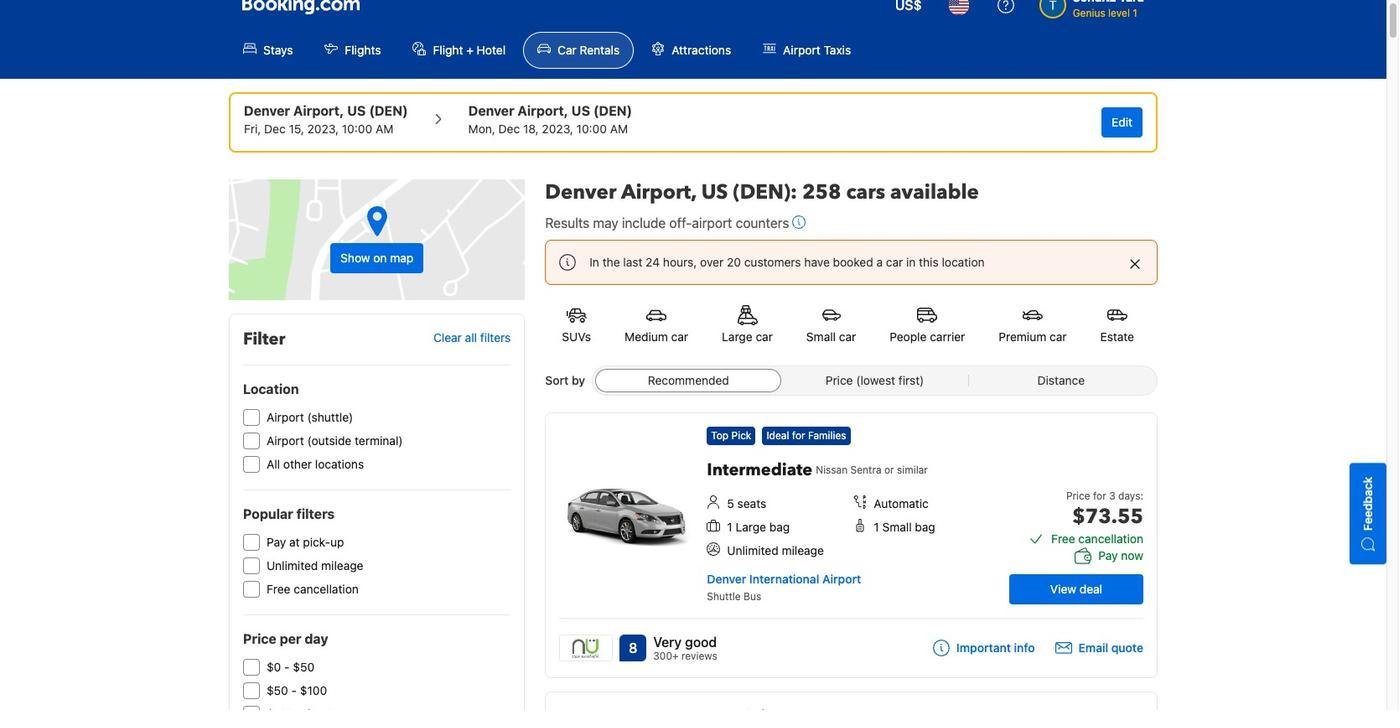 Task type: vqa. For each thing, say whether or not it's contained in the screenshot.
show on map
yes



Task type: describe. For each thing, give the bounding box(es) containing it.
good
[[685, 635, 717, 650]]

all other locations
[[267, 457, 364, 471]]

am for denver airport, us (den) mon, dec 18, 2023, 10:00 am
[[610, 122, 628, 136]]

bag for 1 large bag
[[770, 520, 790, 534]]

pick-up date element
[[244, 121, 408, 138]]

0 horizontal spatial mileage
[[321, 559, 364, 573]]

2023, for denver airport, us (den) fri, dec 15, 2023, 10:00 am
[[307, 122, 339, 136]]

airport, for denver airport, us (den) fri, dec 15, 2023, 10:00 am
[[293, 103, 344, 118]]

ideal for families
[[767, 429, 847, 442]]

location
[[243, 382, 299, 397]]

denver for denver airport, us (den): 258 cars available
[[545, 179, 617, 206]]

denver airport, us (den) mon, dec 18, 2023, 10:00 am
[[468, 103, 633, 136]]

0 horizontal spatial unlimited
[[267, 559, 318, 573]]

terminal)
[[355, 434, 403, 448]]

intermediate
[[707, 459, 813, 481]]

airport taxis
[[783, 43, 851, 57]]

sort by element
[[592, 366, 1158, 396]]

large inside button
[[722, 330, 753, 344]]

$0 - $50
[[267, 660, 315, 674]]

email quote button
[[1055, 640, 1144, 657]]

similar
[[897, 464, 928, 476]]

denver for denver international airport shuttle bus
[[707, 572, 747, 586]]

people
[[890, 330, 927, 344]]

price per day
[[243, 631, 328, 647]]

now
[[1122, 548, 1144, 563]]

24
[[646, 255, 660, 269]]

2 denver airport, us (den) group from the left
[[468, 101, 633, 138]]

locations
[[315, 457, 364, 471]]

free cancellation inside the product card group
[[1052, 532, 1144, 546]]

drop-off date element
[[468, 121, 633, 138]]

bag for 1 small bag
[[915, 520, 936, 534]]

estate
[[1101, 330, 1135, 344]]

1 for 1 small bag
[[874, 520, 879, 534]]

in
[[590, 255, 600, 269]]

airport for airport taxis
[[783, 43, 821, 57]]

$100
[[300, 683, 327, 698]]

- for $50
[[292, 683, 297, 698]]

people carrier button
[[873, 295, 982, 356]]

all
[[267, 457, 280, 471]]

0 horizontal spatial cancellation
[[294, 582, 359, 596]]

drop-off location element
[[468, 101, 633, 121]]

recommended
[[648, 373, 729, 387]]

the
[[603, 255, 620, 269]]

car right a
[[886, 255, 903, 269]]

intermediate nissan sentra or similar
[[707, 459, 928, 481]]

price for price for 3 days: $73.55
[[1067, 490, 1091, 502]]

off-
[[670, 216, 692, 231]]

airport for airport (outside terminal)
[[267, 434, 304, 448]]

email quote
[[1079, 641, 1144, 655]]

pick-up location element
[[244, 101, 408, 121]]

small car button
[[790, 295, 873, 356]]

other
[[283, 457, 312, 471]]

show on map
[[341, 251, 414, 265]]

18,
[[523, 122, 539, 136]]

include
[[622, 216, 666, 231]]

$50 - $100
[[267, 683, 327, 698]]

filter
[[243, 328, 285, 351]]

- for $0
[[284, 660, 290, 674]]

pay at pick-up
[[267, 535, 344, 549]]

car for small car
[[839, 330, 856, 344]]

available
[[891, 179, 979, 206]]

view deal
[[1051, 582, 1103, 596]]

airport (shuttle)
[[267, 410, 353, 424]]

premium car
[[999, 330, 1067, 344]]

8
[[629, 641, 638, 656]]

mon,
[[468, 122, 496, 136]]

large inside the product card group
[[736, 520, 767, 534]]

airport inside denver international airport shuttle bus
[[823, 572, 861, 586]]

popular filters
[[243, 507, 335, 522]]

flight + hotel link
[[399, 32, 520, 69]]

a
[[877, 255, 883, 269]]

(den) for denver airport, us (den) fri, dec 15, 2023, 10:00 am
[[369, 103, 408, 118]]

(lowest
[[856, 373, 896, 387]]

edit
[[1112, 115, 1133, 129]]

genius
[[1073, 7, 1106, 19]]

10:00 for denver airport, us (den) fri, dec 15, 2023, 10:00 am
[[342, 122, 373, 136]]

$0
[[267, 660, 281, 674]]

0 horizontal spatial free cancellation
[[267, 582, 359, 596]]

booked
[[833, 255, 874, 269]]

small car
[[807, 330, 856, 344]]

important
[[957, 641, 1011, 655]]

international
[[750, 572, 820, 586]]

day
[[305, 631, 328, 647]]

important info
[[957, 641, 1035, 655]]

pick-
[[303, 535, 330, 549]]

flights link
[[311, 32, 395, 69]]

1 denver airport, us (den) group from the left
[[244, 101, 408, 138]]

(den) for denver airport, us (den) mon, dec 18, 2023, 10:00 am
[[594, 103, 633, 118]]

1 large bag
[[727, 520, 790, 534]]

medium car button
[[608, 295, 705, 356]]

cars
[[847, 179, 886, 206]]

have
[[805, 255, 830, 269]]

300+
[[654, 650, 679, 662]]

+
[[466, 43, 474, 57]]

customer rating 8 very good element
[[654, 632, 718, 652]]

us for mon,
[[572, 103, 590, 118]]

small inside button
[[807, 330, 836, 344]]

(den):
[[733, 179, 798, 206]]

price for 3 days: $73.55
[[1067, 490, 1144, 531]]

pay for pay now
[[1099, 548, 1118, 563]]

per
[[280, 631, 302, 647]]

on
[[373, 251, 387, 265]]

taxis
[[824, 43, 851, 57]]

price for price per day
[[243, 631, 277, 647]]

flight + hotel
[[433, 43, 506, 57]]

suvs
[[562, 330, 591, 344]]

1 small bag
[[874, 520, 936, 534]]

denver for denver airport, us (den) fri, dec 15, 2023, 10:00 am
[[244, 103, 290, 118]]



Task type: locate. For each thing, give the bounding box(es) containing it.
unlimited inside the product card group
[[727, 543, 779, 558]]

0 horizontal spatial for
[[792, 429, 806, 442]]

1 vertical spatial free cancellation
[[267, 582, 359, 596]]

denver airport, us (den) fri, dec 15, 2023, 10:00 am
[[244, 103, 408, 136]]

airport
[[692, 216, 733, 231]]

1 vertical spatial price
[[1067, 490, 1091, 502]]

unlimited down '1 large bag'
[[727, 543, 779, 558]]

dec left the 15,
[[264, 122, 286, 136]]

days:
[[1119, 490, 1144, 502]]

us for 258
[[702, 179, 728, 206]]

1 down automatic
[[874, 520, 879, 534]]

dec for denver airport, us (den) fri, dec 15, 2023, 10:00 am
[[264, 122, 286, 136]]

free down at
[[267, 582, 291, 596]]

airport, up drop-off date element
[[518, 103, 569, 118]]

0 horizontal spatial am
[[376, 122, 394, 136]]

1 horizontal spatial -
[[292, 683, 297, 698]]

automatic
[[874, 496, 929, 511]]

0 horizontal spatial price
[[243, 631, 277, 647]]

families
[[808, 429, 847, 442]]

skip to main content element
[[0, 0, 1387, 79]]

1 vertical spatial $50
[[267, 683, 288, 698]]

1 for 1 large bag
[[727, 520, 733, 534]]

price for price (lowest first)
[[826, 373, 853, 387]]

for for price for 3 days: $73.55
[[1094, 490, 1107, 502]]

last
[[623, 255, 643, 269]]

1 horizontal spatial small
[[883, 520, 912, 534]]

popular
[[243, 507, 293, 522]]

0 vertical spatial $50
[[293, 660, 315, 674]]

airport, for denver airport, us (den) mon, dec 18, 2023, 10:00 am
[[518, 103, 569, 118]]

2023, down the drop-off location element
[[542, 122, 573, 136]]

for right ideal at the bottom right of page
[[792, 429, 806, 442]]

15,
[[289, 122, 304, 136]]

1 horizontal spatial mileage
[[782, 543, 824, 558]]

car right medium at the top left of the page
[[671, 330, 689, 344]]

filters inside button
[[480, 331, 511, 345]]

nissan
[[816, 464, 848, 476]]

0 horizontal spatial unlimited mileage
[[267, 559, 364, 573]]

0 horizontal spatial (den)
[[369, 103, 408, 118]]

3
[[1110, 490, 1116, 502]]

medium
[[625, 330, 668, 344]]

denver up shuttle
[[707, 572, 747, 586]]

seats
[[738, 496, 767, 511]]

free cancellation down 'pick-'
[[267, 582, 359, 596]]

0 horizontal spatial 10:00
[[342, 122, 373, 136]]

10:00 down the drop-off location element
[[577, 122, 607, 136]]

0 horizontal spatial small
[[807, 330, 836, 344]]

car inside 'button'
[[671, 330, 689, 344]]

1 vertical spatial large
[[736, 520, 767, 534]]

denver inside denver airport, us (den) mon, dec 18, 2023, 10:00 am
[[468, 103, 515, 118]]

10:00 down pick-up location element
[[342, 122, 373, 136]]

1 vertical spatial unlimited
[[267, 559, 318, 573]]

denver for denver airport, us (den) mon, dec 18, 2023, 10:00 am
[[468, 103, 515, 118]]

0 horizontal spatial -
[[284, 660, 290, 674]]

(den) down the rentals
[[594, 103, 633, 118]]

may
[[593, 216, 619, 231]]

1 horizontal spatial for
[[1094, 490, 1107, 502]]

large down seats
[[736, 520, 767, 534]]

0 horizontal spatial $50
[[267, 683, 288, 698]]

airport, inside the "denver airport, us (den) fri, dec 15, 2023, 10:00 am"
[[293, 103, 344, 118]]

2023, inside denver airport, us (den) mon, dec 18, 2023, 10:00 am
[[542, 122, 573, 136]]

1 (den) from the left
[[369, 103, 408, 118]]

feedback button
[[1350, 464, 1387, 565]]

us for fri,
[[347, 103, 366, 118]]

airport right "international"
[[823, 572, 861, 586]]

by
[[572, 373, 585, 387]]

denver international airport button
[[707, 572, 861, 586]]

filters right all
[[480, 331, 511, 345]]

price
[[826, 373, 853, 387], [1067, 490, 1091, 502], [243, 631, 277, 647]]

shuttle
[[707, 590, 741, 603]]

2023, for denver airport, us (den) mon, dec 18, 2023, 10:00 am
[[542, 122, 573, 136]]

hours,
[[663, 255, 697, 269]]

airport, for denver airport, us (den): 258 cars available
[[621, 179, 697, 206]]

price left (lowest
[[826, 373, 853, 387]]

us inside denver airport, us (den) mon, dec 18, 2023, 10:00 am
[[572, 103, 590, 118]]

denver up results
[[545, 179, 617, 206]]

customers
[[744, 255, 801, 269]]

for
[[792, 429, 806, 442], [1094, 490, 1107, 502]]

medium car
[[625, 330, 689, 344]]

free cancellation down the $73.55
[[1052, 532, 1144, 546]]

up
[[330, 535, 344, 549]]

dec inside the "denver airport, us (den) fri, dec 15, 2023, 10:00 am"
[[264, 122, 286, 136]]

denver airport, us (den) group
[[244, 101, 408, 138], [468, 101, 633, 138]]

car up price (lowest first)
[[839, 330, 856, 344]]

2 horizontal spatial price
[[1067, 490, 1091, 502]]

airport, up results may include off-airport counters
[[621, 179, 697, 206]]

1 horizontal spatial dec
[[499, 122, 520, 136]]

am inside the "denver airport, us (den) fri, dec 15, 2023, 10:00 am"
[[376, 122, 394, 136]]

airport left taxis
[[783, 43, 821, 57]]

unlimited mileage down '1 large bag'
[[727, 543, 824, 558]]

large up recommended
[[722, 330, 753, 344]]

0 horizontal spatial 1
[[727, 520, 733, 534]]

small inside the product card group
[[883, 520, 912, 534]]

1 horizontal spatial free
[[1052, 532, 1076, 546]]

10:00 for denver airport, us (den) mon, dec 18, 2023, 10:00 am
[[577, 122, 607, 136]]

(outside
[[307, 434, 352, 448]]

0 vertical spatial filters
[[480, 331, 511, 345]]

dec inside denver airport, us (den) mon, dec 18, 2023, 10:00 am
[[499, 122, 520, 136]]

0 vertical spatial unlimited mileage
[[727, 543, 824, 558]]

bus
[[744, 590, 762, 603]]

1 vertical spatial for
[[1094, 490, 1107, 502]]

pay for pay at pick-up
[[267, 535, 286, 549]]

$73.55
[[1073, 503, 1144, 531]]

2 2023, from the left
[[542, 122, 573, 136]]

0 horizontal spatial filters
[[297, 507, 335, 522]]

car inside button
[[756, 330, 773, 344]]

1 horizontal spatial unlimited
[[727, 543, 779, 558]]

small up price (lowest first)
[[807, 330, 836, 344]]

0 horizontal spatial free
[[267, 582, 291, 596]]

0 vertical spatial free
[[1052, 532, 1076, 546]]

(shuttle)
[[307, 410, 353, 424]]

denver inside denver international airport shuttle bus
[[707, 572, 747, 586]]

10:00 inside the "denver airport, us (den) fri, dec 15, 2023, 10:00 am"
[[342, 122, 373, 136]]

$50 up $50 - $100
[[293, 660, 315, 674]]

1 horizontal spatial pay
[[1099, 548, 1118, 563]]

location
[[942, 255, 985, 269]]

2 horizontal spatial us
[[702, 179, 728, 206]]

1 vertical spatial unlimited mileage
[[267, 559, 364, 573]]

us inside the "denver airport, us (den) fri, dec 15, 2023, 10:00 am"
[[347, 103, 366, 118]]

dec left 18,
[[499, 122, 520, 136]]

0 horizontal spatial dec
[[264, 122, 286, 136]]

for left "3"
[[1094, 490, 1107, 502]]

small
[[807, 330, 836, 344], [883, 520, 912, 534]]

0 horizontal spatial 2023,
[[307, 122, 339, 136]]

price inside sort by element
[[826, 373, 853, 387]]

top pick
[[711, 429, 752, 442]]

cancellation up pay now
[[1079, 532, 1144, 546]]

attractions link
[[638, 32, 746, 69]]

1 vertical spatial filters
[[297, 507, 335, 522]]

us up drop-off date element
[[572, 103, 590, 118]]

us up airport
[[702, 179, 728, 206]]

10:00 inside denver airport, us (den) mon, dec 18, 2023, 10:00 am
[[577, 122, 607, 136]]

1 down 5
[[727, 520, 733, 534]]

car
[[558, 43, 577, 57]]

am down the drop-off location element
[[610, 122, 628, 136]]

airport inside airport taxis link
[[783, 43, 821, 57]]

for inside price for 3 days: $73.55
[[1094, 490, 1107, 502]]

(den) inside the "denver airport, us (den) fri, dec 15, 2023, 10:00 am"
[[369, 103, 408, 118]]

cancellation
[[1079, 532, 1144, 546], [294, 582, 359, 596]]

1 inside dropdown button
[[1133, 7, 1138, 19]]

0 vertical spatial for
[[792, 429, 806, 442]]

am down pick-up location element
[[376, 122, 394, 136]]

dec for denver airport, us (den) mon, dec 18, 2023, 10:00 am
[[499, 122, 520, 136]]

2 vertical spatial price
[[243, 631, 277, 647]]

view deal button
[[1010, 574, 1144, 605]]

1 horizontal spatial denver airport, us (den) group
[[468, 101, 633, 138]]

1 vertical spatial -
[[292, 683, 297, 698]]

very
[[654, 635, 682, 650]]

2 (den) from the left
[[594, 103, 633, 118]]

free inside the product card group
[[1052, 532, 1076, 546]]

hotel
[[477, 43, 506, 57]]

0 horizontal spatial denver airport, us (den) group
[[244, 101, 408, 138]]

1 vertical spatial mileage
[[321, 559, 364, 573]]

airport down the location
[[267, 410, 304, 424]]

people carrier
[[890, 330, 965, 344]]

0 vertical spatial mileage
[[782, 543, 824, 558]]

dec
[[264, 122, 286, 136], [499, 122, 520, 136]]

1 horizontal spatial am
[[610, 122, 628, 136]]

denver inside the "denver airport, us (den) fri, dec 15, 2023, 10:00 am"
[[244, 103, 290, 118]]

5
[[727, 496, 734, 511]]

2 10:00 from the left
[[577, 122, 607, 136]]

1 vertical spatial small
[[883, 520, 912, 534]]

0 vertical spatial free cancellation
[[1052, 532, 1144, 546]]

bag up "international"
[[770, 520, 790, 534]]

this
[[919, 255, 939, 269]]

- right $0
[[284, 660, 290, 674]]

2 dec from the left
[[499, 122, 520, 136]]

feedback
[[1361, 477, 1375, 531]]

- left $100 at the bottom left
[[292, 683, 297, 698]]

mileage inside the product card group
[[782, 543, 824, 558]]

in
[[907, 255, 916, 269]]

2023,
[[307, 122, 339, 136], [542, 122, 573, 136]]

bag down automatic
[[915, 520, 936, 534]]

1 horizontal spatial 1
[[874, 520, 879, 534]]

us
[[347, 103, 366, 118], [572, 103, 590, 118], [702, 179, 728, 206]]

car for premium car
[[1050, 330, 1067, 344]]

car left small car at right top
[[756, 330, 773, 344]]

0 vertical spatial small
[[807, 330, 836, 344]]

genius level 1 button
[[1033, 0, 1151, 24]]

stays
[[263, 43, 293, 57]]

mileage
[[782, 543, 824, 558], [321, 559, 364, 573]]

1 vertical spatial free
[[267, 582, 291, 596]]

very good 300+ reviews
[[654, 635, 718, 662]]

fri,
[[244, 122, 261, 136]]

am
[[376, 122, 394, 136], [610, 122, 628, 136]]

0 vertical spatial unlimited
[[727, 543, 779, 558]]

free down the $73.55
[[1052, 532, 1076, 546]]

1 horizontal spatial 2023,
[[542, 122, 573, 136]]

show on map button
[[229, 179, 525, 300]]

258
[[803, 179, 842, 206]]

2023, inside the "denver airport, us (den) fri, dec 15, 2023, 10:00 am"
[[307, 122, 339, 136]]

small down automatic
[[883, 520, 912, 534]]

am for denver airport, us (den) fri, dec 15, 2023, 10:00 am
[[376, 122, 394, 136]]

1 horizontal spatial price
[[826, 373, 853, 387]]

2023, down pick-up location element
[[307, 122, 339, 136]]

10:00
[[342, 122, 373, 136], [577, 122, 607, 136]]

genius level 1
[[1073, 7, 1138, 19]]

0 vertical spatial large
[[722, 330, 753, 344]]

filters up 'pick-'
[[297, 507, 335, 522]]

0 horizontal spatial pay
[[267, 535, 286, 549]]

info
[[1014, 641, 1035, 655]]

clear all filters button
[[434, 331, 511, 345]]

0 vertical spatial -
[[284, 660, 290, 674]]

results may include off-airport counters
[[545, 216, 789, 231]]

1 horizontal spatial free cancellation
[[1052, 532, 1144, 546]]

suvs button
[[545, 295, 608, 356]]

pay left at
[[267, 535, 286, 549]]

cancellation inside the product card group
[[1079, 532, 1144, 546]]

for for ideal for families
[[792, 429, 806, 442]]

airport, up pick-up date element
[[293, 103, 344, 118]]

1 horizontal spatial us
[[572, 103, 590, 118]]

1 am from the left
[[376, 122, 394, 136]]

(den) inside denver airport, us (den) mon, dec 18, 2023, 10:00 am
[[594, 103, 633, 118]]

2 bag from the left
[[915, 520, 936, 534]]

sentra
[[851, 464, 882, 476]]

price inside price for 3 days: $73.55
[[1067, 490, 1091, 502]]

denver up mon,
[[468, 103, 515, 118]]

0 vertical spatial cancellation
[[1079, 532, 1144, 546]]

car right premium
[[1050, 330, 1067, 344]]

filters
[[480, 331, 511, 345], [297, 507, 335, 522]]

1 bag from the left
[[770, 520, 790, 534]]

2 horizontal spatial 1
[[1133, 7, 1138, 19]]

car
[[886, 255, 903, 269], [671, 330, 689, 344], [756, 330, 773, 344], [839, 330, 856, 344], [1050, 330, 1067, 344]]

airport up all on the left of the page
[[267, 434, 304, 448]]

price left "3"
[[1067, 490, 1091, 502]]

0 horizontal spatial bag
[[770, 520, 790, 534]]

reviews
[[682, 650, 718, 662]]

(den) up pick-up date element
[[369, 103, 408, 118]]

1 10:00 from the left
[[342, 122, 373, 136]]

unlimited mileage down 'pick-'
[[267, 559, 364, 573]]

car for large car
[[756, 330, 773, 344]]

price left per
[[243, 631, 277, 647]]

pay inside the product card group
[[1099, 548, 1118, 563]]

1 horizontal spatial airport,
[[518, 103, 569, 118]]

0 vertical spatial price
[[826, 373, 853, 387]]

2 horizontal spatial airport,
[[621, 179, 697, 206]]

1 horizontal spatial 10:00
[[577, 122, 607, 136]]

rentals
[[580, 43, 620, 57]]

stays link
[[229, 32, 307, 69]]

denver up 'fri,' on the left top of the page
[[244, 103, 290, 118]]

unlimited mileage inside the product card group
[[727, 543, 824, 558]]

1 horizontal spatial cancellation
[[1079, 532, 1144, 546]]

or
[[885, 464, 894, 476]]

estate button
[[1084, 295, 1151, 356]]

distance
[[1038, 373, 1085, 387]]

airport for airport (shuttle)
[[267, 410, 304, 424]]

airport taxis link
[[749, 32, 866, 69]]

airport, inside denver airport, us (den) mon, dec 18, 2023, 10:00 am
[[518, 103, 569, 118]]

1 horizontal spatial $50
[[293, 660, 315, 674]]

supplied by nu car rental image
[[560, 636, 612, 661]]

0 horizontal spatial us
[[347, 103, 366, 118]]

mileage up "international"
[[782, 543, 824, 558]]

at
[[289, 535, 300, 549]]

0 horizontal spatial airport,
[[293, 103, 344, 118]]

$50 down $0
[[267, 683, 288, 698]]

1 2023, from the left
[[307, 122, 339, 136]]

product card group
[[545, 413, 1164, 678]]

ideal
[[767, 429, 790, 442]]

1 horizontal spatial (den)
[[594, 103, 633, 118]]

1 horizontal spatial unlimited mileage
[[727, 543, 824, 558]]

us up pick-up date element
[[347, 103, 366, 118]]

unlimited down at
[[267, 559, 318, 573]]

car for medium car
[[671, 330, 689, 344]]

1 horizontal spatial bag
[[915, 520, 936, 534]]

1 dec from the left
[[264, 122, 286, 136]]

view
[[1051, 582, 1077, 596]]

1 right level
[[1133, 7, 1138, 19]]

cancellation down 'pick-'
[[294, 582, 359, 596]]

$50
[[293, 660, 315, 674], [267, 683, 288, 698]]

1 vertical spatial cancellation
[[294, 582, 359, 596]]

am inside denver airport, us (den) mon, dec 18, 2023, 10:00 am
[[610, 122, 628, 136]]

2 am from the left
[[610, 122, 628, 136]]

mileage down up
[[321, 559, 364, 573]]

edit button
[[1102, 107, 1143, 138]]

1 horizontal spatial filters
[[480, 331, 511, 345]]

pay left now
[[1099, 548, 1118, 563]]

search summary element
[[229, 92, 1158, 153]]

if you choose one, you'll need to make your own way there - but prices can be a lot lower. image
[[793, 215, 806, 229], [793, 215, 806, 229]]

show
[[341, 251, 370, 265]]



